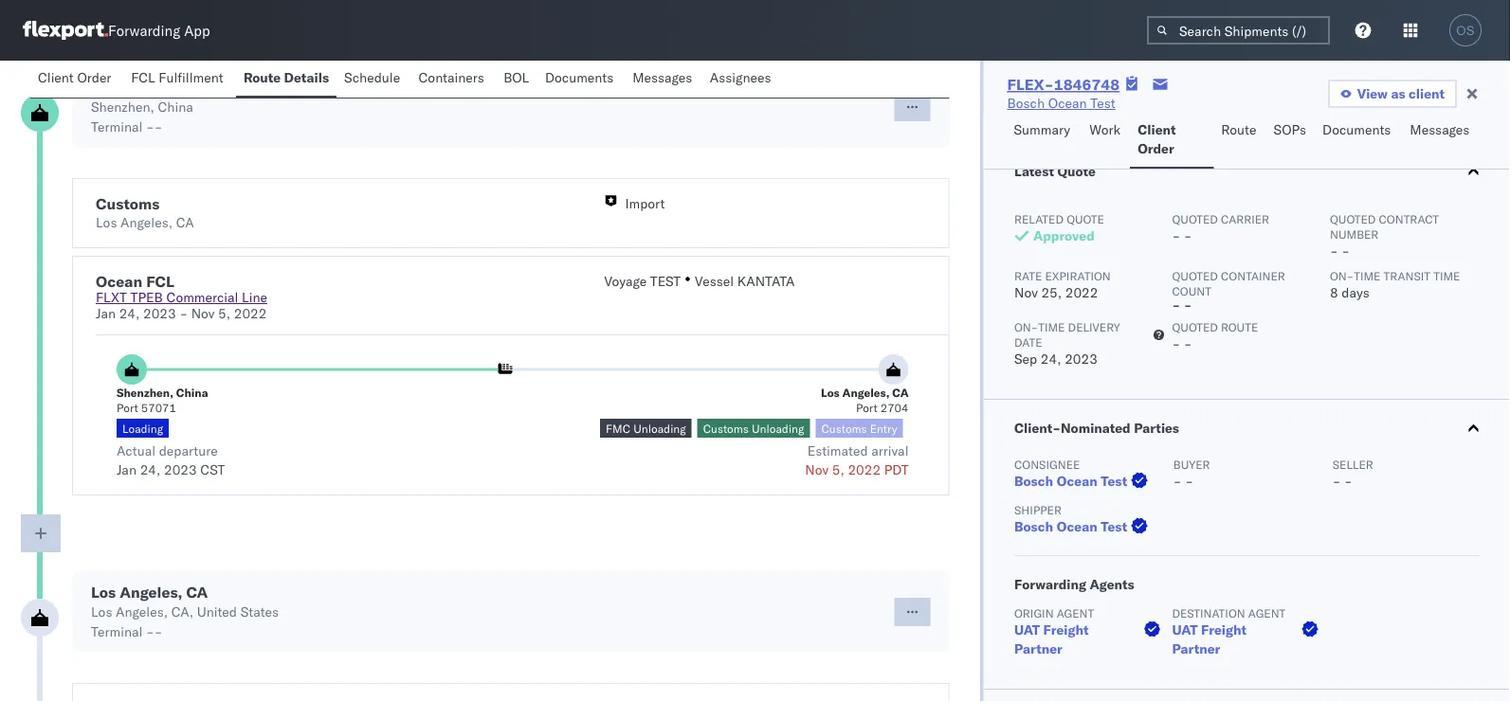 Task type: describe. For each thing, give the bounding box(es) containing it.
flex-1846748
[[1008, 75, 1120, 94]]

schedule button
[[337, 61, 411, 98]]

route button
[[1214, 113, 1266, 169]]

bosch for consignee
[[1014, 473, 1053, 490]]

5, inside ocean fcl flxt tpeb commercial line jan 24, 2023 - nov 5, 2022
[[218, 306, 231, 322]]

containers button
[[411, 61, 496, 98]]

time for on-time transit time 8 days
[[1354, 269, 1381, 283]]

days
[[1342, 284, 1370, 301]]

buyer - -
[[1173, 458, 1210, 490]]

shenzhen, for shenzhen, china port 57071 loading actual departure jan 24, 2023 cst
[[117, 386, 173, 400]]

customs los angeles, ca
[[96, 195, 194, 231]]

ocean inside ocean fcl flxt tpeb commercial line jan 24, 2023 - nov 5, 2022
[[96, 273, 142, 292]]

carrier
[[1221, 212, 1269, 226]]

uat freight partner link for destination
[[1172, 621, 1322, 659]]

quote
[[1066, 212, 1104, 226]]

24, inside shenzhen, china port 57071 loading actual departure jan 24, 2023 cst
[[140, 462, 161, 479]]

0 vertical spatial client order
[[38, 69, 111, 86]]

sops
[[1274, 121, 1307, 138]]

sops button
[[1266, 113, 1315, 169]]

view as client
[[1358, 85, 1445, 102]]

date
[[1014, 335, 1042, 349]]

view as client button
[[1328, 80, 1458, 108]]

1 vertical spatial order
[[1138, 140, 1175, 157]]

ocean fcl flxt tpeb commercial line jan 24, 2023 - nov 5, 2022
[[96, 273, 267, 322]]

latest
[[1014, 163, 1054, 180]]

quoted for quoted route - -
[[1172, 320, 1218, 334]]

partner for destination
[[1172, 641, 1220, 658]]

fcl fulfillment
[[131, 69, 223, 86]]

angeles, left ca,
[[116, 605, 168, 621]]

1 vertical spatial client
[[1138, 121, 1176, 138]]

vessel kantata
[[695, 274, 795, 290]]

uat freight partner for destination
[[1172, 622, 1247, 658]]

kantata
[[737, 274, 795, 290]]

estimated arrival nov 5, 2022 pdt
[[805, 443, 909, 479]]

origin
[[1014, 606, 1054, 621]]

port inside shenzhen, china port 57071 loading actual departure jan 24, 2023 cst
[[117, 401, 138, 415]]

pdt
[[885, 462, 909, 479]]

shenzhen, for shenzhen, china shenzhen, china terminal --
[[91, 78, 167, 97]]

client-nominated parties button
[[984, 400, 1511, 457]]

seller
[[1333, 458, 1373, 472]]

bol
[[504, 69, 529, 86]]

2022 inside ocean fcl flxt tpeb commercial line jan 24, 2023 - nov 5, 2022
[[234, 306, 267, 322]]

related
[[1014, 212, 1064, 226]]

los inside customs los angeles, ca
[[96, 215, 117, 231]]

jan inside shenzhen, china port 57071 loading actual departure jan 24, 2023 cst
[[117, 462, 137, 479]]

quoted for quoted container count - -
[[1172, 269, 1218, 283]]

freight for origin
[[1043, 622, 1089, 639]]

1 vertical spatial messages button
[[1403, 113, 1480, 169]]

fcl inside ocean fcl flxt tpeb commercial line jan 24, 2023 - nov 5, 2022
[[146, 273, 174, 292]]

1 vertical spatial shenzhen,
[[91, 99, 154, 116]]

client
[[1409, 85, 1445, 102]]

quoted contract number - - rate expiration nov 25, 2022
[[1014, 212, 1439, 301]]

fmc
[[606, 422, 631, 436]]

25,
[[1041, 284, 1062, 301]]

customs entry
[[822, 422, 898, 436]]

estimated
[[808, 443, 868, 460]]

states
[[241, 605, 279, 621]]

bosch ocean test link for shipper
[[1014, 518, 1152, 537]]

quoted for quoted carrier - -
[[1172, 212, 1218, 226]]

Search Shipments (/) text field
[[1147, 16, 1330, 45]]

china for shenzhen, china port 57071 loading actual departure jan 24, 2023 cst
[[176, 386, 208, 400]]

count
[[1172, 284, 1211, 298]]

test
[[650, 274, 681, 290]]

ocean down flex-1846748 link
[[1049, 95, 1087, 111]]

port inside the los angeles, ca port 2704
[[856, 401, 878, 415]]

ocean down consignee
[[1057, 473, 1097, 490]]

os
[[1457, 23, 1475, 37]]

origin agent
[[1014, 606, 1094, 621]]

route details
[[244, 69, 329, 86]]

parties
[[1134, 420, 1179, 437]]

app
[[184, 21, 210, 39]]

latest quote button
[[984, 143, 1511, 200]]

forwarding for forwarding agents
[[1014, 577, 1086, 593]]

los inside the los angeles, ca port 2704
[[821, 386, 840, 400]]

test for shipper
[[1101, 519, 1127, 535]]

summary button
[[1007, 113, 1082, 169]]

quoted container count - -
[[1172, 269, 1285, 313]]

flxt
[[96, 290, 127, 306]]

destination agent
[[1172, 606, 1286, 621]]

agent for origin agent
[[1057, 606, 1094, 621]]

work button
[[1082, 113, 1131, 169]]

uat for destination
[[1172, 622, 1198, 639]]

fcl inside button
[[131, 69, 155, 86]]

1 horizontal spatial client order button
[[1131, 113, 1214, 169]]

client-
[[1014, 420, 1061, 437]]

terminal inside los angeles, ca los angeles, ca, united states terminal --
[[91, 624, 143, 641]]

ca for los angeles, ca los angeles, ca, united states terminal --
[[186, 584, 208, 603]]

route details button
[[236, 61, 337, 98]]

time for on-time delivery date
[[1038, 320, 1065, 334]]

seller - -
[[1333, 458, 1373, 490]]

client-nominated parties
[[1014, 420, 1179, 437]]

china for shenzhen, china shenzhen, china terminal --
[[170, 78, 213, 97]]

rate
[[1014, 269, 1042, 283]]

angeles, up ca,
[[120, 584, 183, 603]]

angeles, inside customs los angeles, ca
[[120, 215, 173, 231]]

bosch ocean test for consignee
[[1014, 473, 1127, 490]]

approved
[[1033, 228, 1095, 244]]

fcl fulfillment button
[[124, 61, 236, 98]]

0 vertical spatial bosch ocean test link
[[1008, 94, 1116, 113]]

on-time transit time 8 days
[[1330, 269, 1460, 301]]

0 vertical spatial test
[[1091, 95, 1116, 111]]

nov inside quoted contract number - - rate expiration nov 25, 2022
[[1014, 284, 1038, 301]]

1 vertical spatial china
[[158, 99, 193, 116]]

commercial
[[166, 290, 238, 306]]

view
[[1358, 85, 1388, 102]]

freight for destination
[[1201, 622, 1247, 639]]

quoted route - -
[[1172, 320, 1258, 352]]

flex-1846748 link
[[1008, 75, 1120, 94]]

agents
[[1090, 577, 1134, 593]]

2704
[[881, 401, 909, 415]]

flexport. image
[[23, 21, 108, 40]]

ocean down shipper
[[1057, 519, 1097, 535]]

1846748
[[1054, 75, 1120, 94]]

quote
[[1057, 163, 1096, 180]]

destination
[[1172, 606, 1245, 621]]

route
[[1221, 320, 1258, 334]]



Task type: vqa. For each thing, say whether or not it's contained in the screenshot.
allbirds (test account)
no



Task type: locate. For each thing, give the bounding box(es) containing it.
0 vertical spatial on-
[[1330, 269, 1354, 283]]

nov inside the estimated arrival nov 5, 2022 pdt
[[805, 462, 829, 479]]

route inside button
[[1222, 121, 1257, 138]]

angeles, inside the los angeles, ca port 2704
[[843, 386, 890, 400]]

unloading for fmc unloading
[[634, 422, 686, 436]]

client order
[[38, 69, 111, 86], [1138, 121, 1176, 157]]

shenzhen, china shenzhen, china terminal --
[[91, 78, 213, 136]]

1 vertical spatial fcl
[[146, 273, 174, 292]]

freight down "destination agent"
[[1201, 622, 1247, 639]]

bosch down shipper
[[1014, 519, 1053, 535]]

1 vertical spatial messages
[[1410, 121, 1470, 138]]

nov inside ocean fcl flxt tpeb commercial line jan 24, 2023 - nov 5, 2022
[[191, 306, 215, 322]]

8
[[1330, 284, 1338, 301]]

uat for origin
[[1014, 622, 1040, 639]]

customs for customs entry
[[822, 422, 867, 436]]

0 vertical spatial jan
[[96, 306, 116, 322]]

china up 57071
[[176, 386, 208, 400]]

2 horizontal spatial 2022
[[1065, 284, 1098, 301]]

- inside ocean fcl flxt tpeb commercial line jan 24, 2023 - nov 5, 2022
[[180, 306, 188, 322]]

2 horizontal spatial time
[[1434, 269, 1460, 283]]

time inside on-time delivery date
[[1038, 320, 1065, 334]]

quoted inside quoted route - -
[[1172, 320, 1218, 334]]

port up customs entry
[[856, 401, 878, 415]]

route for route details
[[244, 69, 281, 86]]

client order button right work
[[1131, 113, 1214, 169]]

0 vertical spatial 2022
[[1065, 284, 1098, 301]]

5,
[[218, 306, 231, 322], [832, 462, 845, 479]]

client order down flexport. image on the top
[[38, 69, 111, 86]]

2022 inside the estimated arrival nov 5, 2022 pdt
[[848, 462, 881, 479]]

messages button down the client at the top right of page
[[1403, 113, 1480, 169]]

2023 down on-time delivery date
[[1065, 351, 1098, 367]]

shenzhen, down "forwarding app" link
[[91, 78, 167, 97]]

1 agent from the left
[[1057, 606, 1094, 621]]

order right work button
[[1138, 140, 1175, 157]]

0 horizontal spatial unloading
[[634, 422, 686, 436]]

shenzhen, inside shenzhen, china port 57071 loading actual departure jan 24, 2023 cst
[[117, 386, 173, 400]]

ca inside customs los angeles, ca
[[176, 215, 194, 231]]

1 horizontal spatial freight
[[1201, 622, 1247, 639]]

freight
[[1043, 622, 1089, 639], [1201, 622, 1247, 639]]

0 horizontal spatial agent
[[1057, 606, 1094, 621]]

2 unloading from the left
[[752, 422, 805, 436]]

route up latest quote button
[[1222, 121, 1257, 138]]

route inside button
[[244, 69, 281, 86]]

unloading for customs unloading
[[752, 422, 805, 436]]

transit
[[1384, 269, 1431, 283]]

client order right work button
[[1138, 121, 1176, 157]]

customs
[[96, 195, 160, 214], [703, 422, 749, 436], [822, 422, 867, 436]]

related quote
[[1014, 212, 1104, 226]]

uat
[[1014, 622, 1040, 639], [1172, 622, 1198, 639]]

0 horizontal spatial freight
[[1043, 622, 1089, 639]]

0 horizontal spatial messages button
[[625, 61, 703, 98]]

0 horizontal spatial documents
[[545, 69, 614, 86]]

0 horizontal spatial uat freight partner
[[1014, 622, 1089, 658]]

2 horizontal spatial customs
[[822, 422, 867, 436]]

on- for on-time transit time 8 days
[[1330, 269, 1354, 283]]

0 horizontal spatial messages
[[633, 69, 692, 86]]

0 vertical spatial bosch ocean test
[[1008, 95, 1116, 111]]

1 unloading from the left
[[634, 422, 686, 436]]

0 horizontal spatial customs
[[96, 195, 160, 214]]

documents down view
[[1323, 121, 1391, 138]]

los angeles, ca port 2704
[[821, 386, 909, 415]]

forwarding up "origin agent"
[[1014, 577, 1086, 593]]

partner
[[1014, 641, 1062, 658], [1172, 641, 1220, 658]]

partner for origin
[[1014, 641, 1062, 658]]

fcl
[[131, 69, 155, 86], [146, 273, 174, 292]]

quoted up the number
[[1330, 212, 1376, 226]]

0 vertical spatial nov
[[1014, 284, 1038, 301]]

port up loading at the left
[[117, 401, 138, 415]]

bosch ocean test link down consignee
[[1014, 472, 1152, 491]]

los angeles, ca los angeles, ca, united states terminal --
[[91, 584, 279, 641]]

client order button down flexport. image on the top
[[30, 61, 124, 98]]

united
[[197, 605, 237, 621]]

ca inside the los angeles, ca port 2704
[[893, 386, 909, 400]]

1 uat freight partner from the left
[[1014, 622, 1089, 658]]

1 vertical spatial documents
[[1323, 121, 1391, 138]]

terminal
[[91, 119, 143, 136], [91, 624, 143, 641]]

1 vertical spatial documents button
[[1315, 113, 1403, 169]]

0 vertical spatial client order button
[[30, 61, 124, 98]]

0 horizontal spatial port
[[117, 401, 138, 415]]

forwarding for forwarding app
[[108, 21, 180, 39]]

on- for on-time delivery date
[[1014, 320, 1038, 334]]

1 vertical spatial bosch
[[1014, 473, 1053, 490]]

1 vertical spatial route
[[1222, 121, 1257, 138]]

1 vertical spatial client order button
[[1131, 113, 1214, 169]]

quoted inside quoted carrier - -
[[1172, 212, 1218, 226]]

1 uat from the left
[[1014, 622, 1040, 639]]

1 horizontal spatial client
[[1138, 121, 1176, 138]]

quoted inside 'quoted container count - -'
[[1172, 269, 1218, 283]]

quoted for quoted contract number - - rate expiration nov 25, 2022
[[1330, 212, 1376, 226]]

client order button
[[30, 61, 124, 98], [1131, 113, 1214, 169]]

1 horizontal spatial forwarding
[[1014, 577, 1086, 593]]

flxt tpeb commercial line link
[[96, 290, 267, 306]]

vessel
[[695, 274, 734, 290]]

24, inside ocean fcl flxt tpeb commercial line jan 24, 2023 - nov 5, 2022
[[119, 306, 140, 322]]

on-time delivery date
[[1014, 320, 1120, 349]]

ca up ca,
[[186, 584, 208, 603]]

uat freight partner link for origin
[[1014, 621, 1165, 659]]

bosch ocean test link
[[1008, 94, 1116, 113], [1014, 472, 1152, 491], [1014, 518, 1152, 537]]

messages button
[[625, 61, 703, 98], [1403, 113, 1480, 169]]

number
[[1330, 227, 1379, 241]]

2022 inside quoted contract number - - rate expiration nov 25, 2022
[[1065, 284, 1098, 301]]

order
[[77, 69, 111, 86], [1138, 140, 1175, 157]]

messages
[[633, 69, 692, 86], [1410, 121, 1470, 138]]

forwarding
[[108, 21, 180, 39], [1014, 577, 1086, 593]]

as
[[1392, 85, 1406, 102]]

1 horizontal spatial partner
[[1172, 641, 1220, 658]]

china down app
[[170, 78, 213, 97]]

1 vertical spatial jan
[[117, 462, 137, 479]]

0 horizontal spatial uat
[[1014, 622, 1040, 639]]

1 uat freight partner link from the left
[[1014, 621, 1165, 659]]

bosch for shipper
[[1014, 519, 1053, 535]]

1 vertical spatial bosch ocean test link
[[1014, 472, 1152, 491]]

bosch down consignee
[[1014, 473, 1053, 490]]

0 horizontal spatial client order
[[38, 69, 111, 86]]

0 horizontal spatial 2022
[[234, 306, 267, 322]]

test down 1846748
[[1091, 95, 1116, 111]]

quoted up count
[[1172, 269, 1218, 283]]

nominated
[[1061, 420, 1131, 437]]

quoted down count
[[1172, 320, 1218, 334]]

2 terminal from the top
[[91, 624, 143, 641]]

2023 inside ocean fcl flxt tpeb commercial line jan 24, 2023 - nov 5, 2022
[[143, 306, 176, 322]]

0 vertical spatial china
[[170, 78, 213, 97]]

ca up 2704
[[893, 386, 909, 400]]

unloading right fmc
[[634, 422, 686, 436]]

agent for destination agent
[[1248, 606, 1286, 621]]

nov left the line on the top
[[191, 306, 215, 322]]

quoted
[[1172, 212, 1218, 226], [1330, 212, 1376, 226], [1172, 269, 1218, 283], [1172, 320, 1218, 334]]

0 horizontal spatial on-
[[1014, 320, 1038, 334]]

1 horizontal spatial messages button
[[1403, 113, 1480, 169]]

on- up 8
[[1330, 269, 1354, 283]]

departure
[[159, 443, 218, 460]]

latest quote
[[1014, 163, 1096, 180]]

quoted inside quoted contract number - - rate expiration nov 25, 2022
[[1330, 212, 1376, 226]]

0 horizontal spatial order
[[77, 69, 111, 86]]

tpeb
[[130, 290, 163, 306]]

1 horizontal spatial messages
[[1410, 121, 1470, 138]]

1 port from the left
[[117, 401, 138, 415]]

0 horizontal spatial uat freight partner link
[[1014, 621, 1165, 659]]

buyer
[[1173, 458, 1210, 472]]

schedule
[[344, 69, 400, 86]]

fcl right flxt
[[146, 273, 174, 292]]

1 horizontal spatial route
[[1222, 121, 1257, 138]]

2 vertical spatial ca
[[186, 584, 208, 603]]

freight down "origin agent"
[[1043, 622, 1089, 639]]

line
[[242, 290, 267, 306]]

china inside shenzhen, china port 57071 loading actual departure jan 24, 2023 cst
[[176, 386, 208, 400]]

sep
[[1014, 351, 1037, 367]]

0 horizontal spatial forwarding
[[108, 21, 180, 39]]

unloading left customs entry
[[752, 422, 805, 436]]

nov down estimated
[[805, 462, 829, 479]]

route left details
[[244, 69, 281, 86]]

bosch ocean test down flex-1846748 link
[[1008, 95, 1116, 111]]

arrival
[[872, 443, 909, 460]]

ca inside los angeles, ca los angeles, ca, united states terminal --
[[186, 584, 208, 603]]

actual
[[117, 443, 156, 460]]

24, left commercial
[[119, 306, 140, 322]]

quoted left carrier
[[1172, 212, 1218, 226]]

partner down destination
[[1172, 641, 1220, 658]]

unloading
[[634, 422, 686, 436], [752, 422, 805, 436]]

agent down forwarding agents
[[1057, 606, 1094, 621]]

time
[[1354, 269, 1381, 283], [1434, 269, 1460, 283], [1038, 320, 1065, 334]]

test
[[1091, 95, 1116, 111], [1101, 473, 1127, 490], [1101, 519, 1127, 535]]

assignees button
[[703, 61, 782, 98]]

0 vertical spatial ca
[[176, 215, 194, 231]]

0 horizontal spatial 5,
[[218, 306, 231, 322]]

work
[[1090, 121, 1121, 138]]

entry
[[870, 422, 898, 436]]

bosch ocean test down shipper
[[1014, 519, 1127, 535]]

test down client-nominated parties
[[1101, 473, 1127, 490]]

customs unloading
[[703, 422, 805, 436]]

shenzhen, down fcl fulfillment
[[91, 99, 154, 116]]

container
[[1221, 269, 1285, 283]]

uat freight partner for origin
[[1014, 622, 1089, 658]]

1 freight from the left
[[1043, 622, 1089, 639]]

consignee
[[1014, 458, 1080, 472]]

0 vertical spatial bosch
[[1008, 95, 1045, 111]]

2023 inside shenzhen, china port 57071 loading actual departure jan 24, 2023 cst
[[164, 462, 197, 479]]

1 horizontal spatial nov
[[805, 462, 829, 479]]

voyage test
[[604, 274, 681, 290]]

summary
[[1014, 121, 1071, 138]]

1 horizontal spatial agent
[[1248, 606, 1286, 621]]

1 vertical spatial 24,
[[1041, 351, 1061, 367]]

forwarding left app
[[108, 21, 180, 39]]

0 vertical spatial fcl
[[131, 69, 155, 86]]

1 horizontal spatial 5,
[[832, 462, 845, 479]]

expiration
[[1045, 269, 1111, 283]]

2 vertical spatial 24,
[[140, 462, 161, 479]]

china
[[170, 78, 213, 97], [158, 99, 193, 116], [176, 386, 208, 400]]

5, left the line on the top
[[218, 306, 231, 322]]

0 vertical spatial client
[[38, 69, 74, 86]]

1 horizontal spatial unloading
[[752, 422, 805, 436]]

24, down actual
[[140, 462, 161, 479]]

1 vertical spatial terminal
[[91, 624, 143, 641]]

shipper
[[1014, 503, 1062, 517]]

2 vertical spatial bosch ocean test
[[1014, 519, 1127, 535]]

on- up date
[[1014, 320, 1038, 334]]

contract
[[1379, 212, 1439, 226]]

2 uat freight partner link from the left
[[1172, 621, 1322, 659]]

terminal inside shenzhen, china shenzhen, china terminal --
[[91, 119, 143, 136]]

ocean
[[1049, 95, 1087, 111], [96, 273, 142, 292], [1057, 473, 1097, 490], [1057, 519, 1097, 535]]

bosch ocean test for shipper
[[1014, 519, 1127, 535]]

import
[[625, 196, 665, 212]]

jan left "tpeb"
[[96, 306, 116, 322]]

time up date
[[1038, 320, 1065, 334]]

1 vertical spatial on-
[[1014, 320, 1038, 334]]

voyage
[[604, 274, 647, 290]]

1 terminal from the top
[[91, 119, 143, 136]]

1 vertical spatial 2023
[[1065, 351, 1098, 367]]

angeles, up "tpeb"
[[120, 215, 173, 231]]

forwarding app link
[[23, 21, 210, 40]]

partner down origin
[[1014, 641, 1062, 658]]

uat down destination
[[1172, 622, 1198, 639]]

bosch ocean test down consignee
[[1014, 473, 1127, 490]]

1 vertical spatial 2022
[[234, 306, 267, 322]]

bosch ocean test link up summary
[[1008, 94, 1116, 113]]

2 vertical spatial test
[[1101, 519, 1127, 535]]

1 horizontal spatial uat
[[1172, 622, 1198, 639]]

ca up ocean fcl flxt tpeb commercial line jan 24, 2023 - nov 5, 2022
[[176, 215, 194, 231]]

flex-
[[1008, 75, 1054, 94]]

bosch ocean test
[[1008, 95, 1116, 111], [1014, 473, 1127, 490], [1014, 519, 1127, 535]]

fcl left 'fulfillment'
[[131, 69, 155, 86]]

24, right sep
[[1041, 351, 1061, 367]]

messages left assignees at the top
[[633, 69, 692, 86]]

assignees
[[710, 69, 771, 86]]

2 port from the left
[[856, 401, 878, 415]]

2 freight from the left
[[1201, 622, 1247, 639]]

2 uat from the left
[[1172, 622, 1198, 639]]

china down fcl fulfillment button
[[158, 99, 193, 116]]

0 horizontal spatial partner
[[1014, 641, 1062, 658]]

0 vertical spatial documents
[[545, 69, 614, 86]]

client
[[38, 69, 74, 86], [1138, 121, 1176, 138]]

jan down actual
[[117, 462, 137, 479]]

bosch ocean test link down shipper
[[1014, 518, 1152, 537]]

details
[[284, 69, 329, 86]]

1 horizontal spatial client order
[[1138, 121, 1176, 157]]

1 horizontal spatial uat freight partner
[[1172, 622, 1247, 658]]

1 vertical spatial client order
[[1138, 121, 1176, 157]]

1 vertical spatial test
[[1101, 473, 1127, 490]]

agent right destination
[[1248, 606, 1286, 621]]

documents button right bol
[[538, 61, 625, 98]]

2023 right flxt
[[143, 306, 176, 322]]

messages down the client at the top right of page
[[1410, 121, 1470, 138]]

0 vertical spatial order
[[77, 69, 111, 86]]

customs inside customs los angeles, ca
[[96, 195, 160, 214]]

uat freight partner link down "destination agent"
[[1172, 621, 1322, 659]]

2 vertical spatial nov
[[805, 462, 829, 479]]

os button
[[1444, 9, 1488, 52]]

ocean down customs los angeles, ca
[[96, 273, 142, 292]]

ca,
[[171, 605, 193, 621]]

0 horizontal spatial client
[[38, 69, 74, 86]]

1 horizontal spatial documents
[[1323, 121, 1391, 138]]

order down "forwarding app" link
[[77, 69, 111, 86]]

time up days
[[1354, 269, 1381, 283]]

2023 down departure
[[164, 462, 197, 479]]

0 vertical spatial messages
[[633, 69, 692, 86]]

0 vertical spatial messages button
[[625, 61, 703, 98]]

2 vertical spatial 2023
[[164, 462, 197, 479]]

0 vertical spatial 24,
[[119, 306, 140, 322]]

uat freight partner down "origin agent"
[[1014, 622, 1089, 658]]

client down flexport. image on the top
[[38, 69, 74, 86]]

2 agent from the left
[[1248, 606, 1286, 621]]

0 horizontal spatial time
[[1038, 320, 1065, 334]]

1 vertical spatial ca
[[893, 386, 909, 400]]

1 horizontal spatial order
[[1138, 140, 1175, 157]]

1 vertical spatial bosch ocean test
[[1014, 473, 1127, 490]]

2 horizontal spatial nov
[[1014, 284, 1038, 301]]

0 vertical spatial 5,
[[218, 306, 231, 322]]

5, inside the estimated arrival nov 5, 2022 pdt
[[832, 462, 845, 479]]

bosch ocean test link for consignee
[[1014, 472, 1152, 491]]

shenzhen, up 57071
[[117, 386, 173, 400]]

2 vertical spatial bosch
[[1014, 519, 1053, 535]]

1 horizontal spatial documents button
[[1315, 113, 1403, 169]]

0 vertical spatial terminal
[[91, 119, 143, 136]]

1 horizontal spatial on-
[[1330, 269, 1354, 283]]

customs for customs unloading
[[703, 422, 749, 436]]

2 partner from the left
[[1172, 641, 1220, 658]]

2 uat freight partner from the left
[[1172, 622, 1247, 658]]

route for route
[[1222, 121, 1257, 138]]

angeles, up 2704
[[843, 386, 890, 400]]

2 vertical spatial 2022
[[848, 462, 881, 479]]

1 horizontal spatial customs
[[703, 422, 749, 436]]

agent
[[1057, 606, 1094, 621], [1248, 606, 1286, 621]]

test up agents
[[1101, 519, 1127, 535]]

2 vertical spatial china
[[176, 386, 208, 400]]

0 vertical spatial route
[[244, 69, 281, 86]]

messages button left assignees at the top
[[625, 61, 703, 98]]

uat freight partner link down "origin agent"
[[1014, 621, 1165, 659]]

-
[[146, 119, 154, 136], [154, 119, 163, 136], [1172, 228, 1180, 244], [1184, 228, 1192, 244], [1330, 243, 1338, 259], [1342, 243, 1350, 259], [1172, 297, 1180, 313], [1184, 297, 1192, 313], [180, 306, 188, 322], [1172, 336, 1180, 352], [1184, 336, 1192, 352], [1173, 473, 1182, 490], [1185, 473, 1193, 490], [1333, 473, 1341, 490], [1344, 473, 1352, 490], [146, 624, 154, 641], [154, 624, 163, 641]]

5, down estimated
[[832, 462, 845, 479]]

0 vertical spatial documents button
[[538, 61, 625, 98]]

containers
[[419, 69, 484, 86]]

delivery
[[1068, 320, 1120, 334]]

fulfillment
[[159, 69, 223, 86]]

documents button down view
[[1315, 113, 1403, 169]]

on- inside on-time delivery date
[[1014, 320, 1038, 334]]

bosch down flex-
[[1008, 95, 1045, 111]]

documents right the bol button
[[545, 69, 614, 86]]

nov down rate
[[1014, 284, 1038, 301]]

1 partner from the left
[[1014, 641, 1062, 658]]

on- inside 'on-time transit time 8 days'
[[1330, 269, 1354, 283]]

2022
[[1065, 284, 1098, 301], [234, 306, 267, 322], [848, 462, 881, 479]]

24,
[[119, 306, 140, 322], [1041, 351, 1061, 367], [140, 462, 161, 479]]

1 horizontal spatial time
[[1354, 269, 1381, 283]]

cst
[[200, 462, 225, 479]]

customs for customs los angeles, ca
[[96, 195, 160, 214]]

ca for los angeles, ca port 2704
[[893, 386, 909, 400]]

uat down origin
[[1014, 622, 1040, 639]]

jan inside ocean fcl flxt tpeb commercial line jan 24, 2023 - nov 5, 2022
[[96, 306, 116, 322]]

client right work
[[1138, 121, 1176, 138]]

angeles,
[[120, 215, 173, 231], [843, 386, 890, 400], [120, 584, 183, 603], [116, 605, 168, 621]]

time right transit
[[1434, 269, 1460, 283]]

2 vertical spatial bosch ocean test link
[[1014, 518, 1152, 537]]

uat freight partner down destination
[[1172, 622, 1247, 658]]

test for consignee
[[1101, 473, 1127, 490]]

0 horizontal spatial client order button
[[30, 61, 124, 98]]

shenzhen, china port 57071 loading actual departure jan 24, 2023 cst
[[117, 386, 225, 479]]



